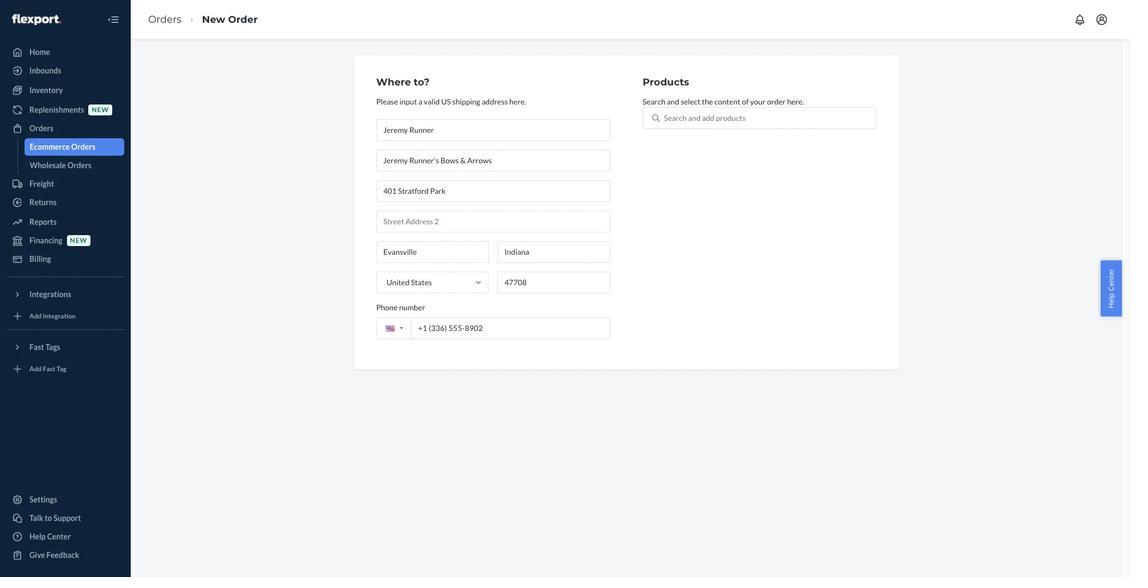 Task type: vqa. For each thing, say whether or not it's contained in the screenshot.
the leftmost new
yes



Task type: locate. For each thing, give the bounding box(es) containing it.
settings link
[[7, 492, 124, 509]]

1 vertical spatial help center
[[29, 533, 71, 542]]

and
[[667, 97, 680, 106], [688, 113, 701, 123]]

1 (702) 123-4567 telephone field
[[376, 318, 610, 339]]

add integration link
[[7, 308, 124, 325]]

1 horizontal spatial here.
[[787, 97, 804, 106]]

0 vertical spatial search
[[643, 97, 666, 106]]

1 add from the top
[[29, 313, 42, 321]]

1 vertical spatial search
[[664, 113, 687, 123]]

0 vertical spatial add
[[29, 313, 42, 321]]

returns link
[[7, 194, 124, 211]]

flexport logo image
[[12, 14, 61, 25]]

fast tags button
[[7, 339, 124, 356]]

and for add
[[688, 113, 701, 123]]

here. right order
[[787, 97, 804, 106]]

search right "search" icon
[[664, 113, 687, 123]]

and left add
[[688, 113, 701, 123]]

shipping
[[452, 97, 480, 106]]

billing
[[29, 255, 51, 264]]

new
[[92, 106, 109, 114], [70, 237, 87, 245]]

united
[[387, 278, 410, 287]]

center
[[1107, 269, 1117, 291], [47, 533, 71, 542]]

1 vertical spatial center
[[47, 533, 71, 542]]

0 horizontal spatial new
[[70, 237, 87, 245]]

orders
[[148, 13, 182, 25], [29, 124, 54, 133], [71, 142, 95, 152], [67, 161, 92, 170]]

add for add fast tag
[[29, 365, 42, 374]]

ecommerce orders
[[30, 142, 95, 152]]

help inside button
[[1107, 293, 1117, 309]]

0 vertical spatial new
[[92, 106, 109, 114]]

of
[[742, 97, 749, 106]]

0 horizontal spatial orders link
[[7, 120, 124, 137]]

ecommerce
[[30, 142, 70, 152]]

1 vertical spatial and
[[688, 113, 701, 123]]

0 vertical spatial and
[[667, 97, 680, 106]]

fast left tag
[[43, 365, 55, 374]]

1 vertical spatial orders link
[[7, 120, 124, 137]]

center inside button
[[1107, 269, 1117, 291]]

1 horizontal spatial orders link
[[148, 13, 182, 25]]

help center
[[1107, 269, 1117, 309], [29, 533, 71, 542]]

search and select the content of your order here.
[[643, 97, 804, 106]]

search and add products
[[664, 113, 746, 123]]

close navigation image
[[107, 13, 120, 26]]

orders link
[[148, 13, 182, 25], [7, 120, 124, 137]]

content
[[715, 97, 741, 106]]

orders link up ecommerce orders
[[7, 120, 124, 137]]

phone
[[376, 303, 398, 312]]

freight
[[29, 179, 54, 189]]

1 vertical spatial help
[[29, 533, 46, 542]]

1 horizontal spatial help center
[[1107, 269, 1117, 309]]

orders inside "link"
[[71, 142, 95, 152]]

new for financing
[[70, 237, 87, 245]]

1 horizontal spatial center
[[1107, 269, 1117, 291]]

1 vertical spatial fast
[[43, 365, 55, 374]]

add
[[702, 113, 715, 123]]

open notifications image
[[1074, 13, 1087, 26]]

search for search and add products
[[664, 113, 687, 123]]

give feedback
[[29, 551, 79, 560]]

First & Last Name text field
[[376, 119, 610, 141]]

where
[[376, 76, 411, 88]]

search up "search" icon
[[643, 97, 666, 106]]

add
[[29, 313, 42, 321], [29, 365, 42, 374]]

here. right address
[[510, 97, 526, 106]]

new down inventory "link"
[[92, 106, 109, 114]]

0 vertical spatial center
[[1107, 269, 1117, 291]]

feedback
[[47, 551, 79, 560]]

orders left new
[[148, 13, 182, 25]]

financing
[[29, 236, 62, 245]]

new down reports "link"
[[70, 237, 87, 245]]

fast
[[29, 343, 44, 352], [43, 365, 55, 374]]

1 horizontal spatial and
[[688, 113, 701, 123]]

reports link
[[7, 214, 124, 231]]

search
[[643, 97, 666, 106], [664, 113, 687, 123]]

0 horizontal spatial here.
[[510, 97, 526, 106]]

0 vertical spatial help
[[1107, 293, 1117, 309]]

open account menu image
[[1096, 13, 1109, 26]]

0 vertical spatial fast
[[29, 343, 44, 352]]

integration
[[43, 313, 76, 321]]

integrations
[[29, 290, 71, 299]]

0 horizontal spatial and
[[667, 97, 680, 106]]

1 horizontal spatial help
[[1107, 293, 1117, 309]]

add fast tag
[[29, 365, 66, 374]]

2 add from the top
[[29, 365, 42, 374]]

0 horizontal spatial center
[[47, 533, 71, 542]]

give
[[29, 551, 45, 560]]

1 vertical spatial add
[[29, 365, 42, 374]]

talk to support button
[[7, 510, 124, 528]]

add left integration
[[29, 313, 42, 321]]

add inside add fast tag link
[[29, 365, 42, 374]]

add inside add integration link
[[29, 313, 42, 321]]

help center link
[[7, 529, 124, 546]]

add down fast tags
[[29, 365, 42, 374]]

and left select
[[667, 97, 680, 106]]

help
[[1107, 293, 1117, 309], [29, 533, 46, 542]]

1 vertical spatial new
[[70, 237, 87, 245]]

settings
[[29, 495, 57, 505]]

orders up wholesale orders link
[[71, 142, 95, 152]]

here.
[[510, 97, 526, 106], [787, 97, 804, 106]]

Company name text field
[[376, 150, 610, 172]]

freight link
[[7, 176, 124, 193]]

please
[[376, 97, 398, 106]]

Street Address 2 text field
[[376, 211, 610, 233]]

search image
[[652, 114, 660, 122]]

orders down ecommerce orders "link" on the top of the page
[[67, 161, 92, 170]]

Street Address text field
[[376, 180, 610, 202]]

wholesale orders link
[[24, 157, 124, 174]]

1 horizontal spatial new
[[92, 106, 109, 114]]

products
[[643, 76, 689, 88]]

0 vertical spatial help center
[[1107, 269, 1117, 309]]

fast left tags
[[29, 343, 44, 352]]

to?
[[414, 76, 430, 88]]

address
[[482, 97, 508, 106]]

2 here. from the left
[[787, 97, 804, 106]]

your
[[750, 97, 766, 106]]

0 horizontal spatial help
[[29, 533, 46, 542]]

orders link left new
[[148, 13, 182, 25]]



Task type: describe. For each thing, give the bounding box(es) containing it.
new order
[[202, 13, 258, 25]]

search for search and select the content of your order here.
[[643, 97, 666, 106]]

talk to support
[[29, 514, 81, 523]]

fast inside dropdown button
[[29, 343, 44, 352]]

add for add integration
[[29, 313, 42, 321]]

united states
[[387, 278, 432, 287]]

united states: + 1 image
[[400, 328, 403, 330]]

1 here. from the left
[[510, 97, 526, 106]]

products
[[716, 113, 746, 123]]

valid
[[424, 97, 440, 106]]

states
[[411, 278, 432, 287]]

new
[[202, 13, 225, 25]]

wholesale orders
[[30, 161, 92, 170]]

State text field
[[498, 241, 610, 263]]

breadcrumbs navigation
[[140, 4, 266, 36]]

tags
[[45, 343, 60, 352]]

inventory
[[29, 86, 63, 95]]

ecommerce orders link
[[24, 138, 124, 156]]

order
[[228, 13, 258, 25]]

0 vertical spatial orders link
[[148, 13, 182, 25]]

help center inside button
[[1107, 269, 1117, 309]]

orders up the ecommerce
[[29, 124, 54, 133]]

order
[[767, 97, 786, 106]]

to
[[45, 514, 52, 523]]

0 horizontal spatial help center
[[29, 533, 71, 542]]

please input a valid us shipping address here.
[[376, 97, 526, 106]]

the
[[702, 97, 713, 106]]

new for replenishments
[[92, 106, 109, 114]]

orders inside breadcrumbs navigation
[[148, 13, 182, 25]]

City text field
[[376, 241, 489, 263]]

home
[[29, 47, 50, 57]]

ZIP Code text field
[[498, 272, 610, 294]]

number
[[399, 303, 425, 312]]

add integration
[[29, 313, 76, 321]]

inbounds
[[29, 66, 61, 75]]

phone number
[[376, 303, 425, 312]]

input
[[400, 97, 417, 106]]

wholesale
[[30, 161, 66, 170]]

returns
[[29, 198, 57, 207]]

home link
[[7, 44, 124, 61]]

talk
[[29, 514, 43, 523]]

select
[[681, 97, 701, 106]]

help center button
[[1101, 261, 1122, 317]]

us
[[441, 97, 451, 106]]

reports
[[29, 217, 57, 227]]

add fast tag link
[[7, 361, 124, 378]]

support
[[54, 514, 81, 523]]

fast tags
[[29, 343, 60, 352]]

integrations button
[[7, 286, 124, 304]]

a
[[419, 97, 422, 106]]

inbounds link
[[7, 62, 124, 80]]

replenishments
[[29, 105, 84, 114]]

new order link
[[202, 13, 258, 25]]

tag
[[57, 365, 66, 374]]

where to?
[[376, 76, 430, 88]]

give feedback button
[[7, 547, 124, 565]]

inventory link
[[7, 82, 124, 99]]

and for select
[[667, 97, 680, 106]]

billing link
[[7, 251, 124, 268]]



